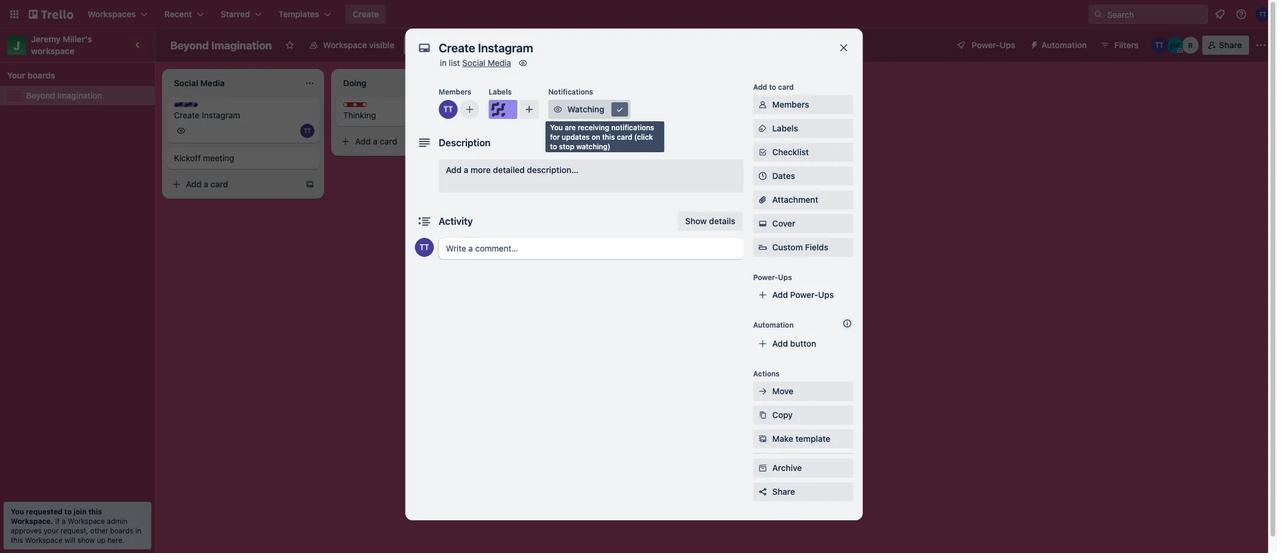 Task type: describe. For each thing, give the bounding box(es) containing it.
approves
[[11, 527, 42, 536]]

make template link
[[753, 430, 853, 449]]

0 vertical spatial create from template… image
[[643, 108, 653, 118]]

automation button
[[1025, 36, 1094, 55]]

show
[[685, 217, 707, 226]]

add a card for the add a card button corresponding to create from template… image
[[186, 180, 228, 189]]

beyond inside beyond imagination link
[[26, 91, 55, 101]]

add another list button
[[670, 69, 832, 95]]

add another list
[[691, 77, 753, 87]]

make
[[772, 435, 793, 444]]

this inside if a workspace admin approves your request, other boards in this workspace will show up here.
[[11, 537, 23, 545]]

add power-ups
[[772, 290, 834, 300]]

custom fields
[[772, 243, 828, 253]]

for
[[550, 133, 560, 141]]

sm image for make template
[[757, 434, 769, 446]]

0 vertical spatial share button
[[1203, 36, 1249, 55]]

requested
[[26, 508, 63, 516]]

0 vertical spatial members
[[439, 88, 471, 96]]

add a more detailed description…
[[446, 165, 578, 175]]

sm image for members
[[757, 99, 769, 111]]

watching)
[[576, 142, 610, 151]]

workspace.
[[11, 518, 53, 526]]

in inside if a workspace admin approves your request, other boards in this workspace will show up here.
[[135, 527, 141, 536]]

watching
[[567, 105, 604, 114]]

power- inside button
[[972, 40, 1000, 50]]

board link
[[404, 36, 455, 55]]

cover
[[772, 219, 795, 229]]

show details link
[[678, 212, 743, 231]]

sm image for archive
[[757, 463, 769, 475]]

checklist link
[[753, 143, 853, 162]]

checklist
[[772, 147, 809, 157]]

kickoff meeting
[[174, 153, 234, 163]]

imagination inside board name text box
[[211, 39, 272, 52]]

notifications
[[548, 88, 593, 96]]

thoughts
[[355, 103, 388, 111]]

0 horizontal spatial automation
[[753, 321, 794, 329]]

updates
[[562, 133, 590, 141]]

r
[[1188, 41, 1193, 49]]

2 vertical spatial workspace
[[25, 537, 62, 545]]

description…
[[527, 165, 578, 175]]

card for leftmost create from template… icon
[[380, 137, 397, 147]]

sm image for cover
[[757, 218, 769, 230]]

activity
[[439, 216, 473, 227]]

if a workspace admin approves your request, other boards in this workspace will show up here.
[[11, 518, 141, 545]]

archive
[[772, 464, 802, 474]]

move
[[772, 387, 794, 397]]

a for the add a card button corresponding to create from template… image
[[204, 180, 208, 189]]

0 vertical spatial list
[[449, 58, 460, 68]]

1 horizontal spatial workspace
[[68, 518, 105, 526]]

2 horizontal spatial to
[[769, 83, 776, 91]]

are
[[565, 123, 576, 132]]

your
[[7, 71, 25, 80]]

0 vertical spatial terry turtle (terryturtle) image
[[1151, 37, 1168, 54]]

a inside if a workspace admin approves your request, other boards in this workspace will show up here.
[[62, 518, 66, 526]]

miller's
[[63, 34, 92, 44]]

beyond imagination inside beyond imagination link
[[26, 91, 102, 101]]

power-ups inside button
[[972, 40, 1015, 50]]

create for create instagram
[[174, 110, 200, 120]]

thoughts thinking
[[343, 103, 388, 120]]

receiving
[[578, 123, 609, 132]]

this inside you requested to join this workspace.
[[88, 508, 102, 516]]

add to card
[[753, 83, 794, 91]]

add button
[[772, 339, 816, 349]]

thoughts button
[[343, 102, 388, 111]]

automation inside automation button
[[1042, 40, 1087, 50]]

sm image inside 'watching' button
[[614, 104, 626, 116]]

you are receiving notifications for updates on this card (click to stop watching)
[[550, 123, 654, 151]]

1 vertical spatial ups
[[778, 273, 792, 282]]

visible
[[369, 40, 394, 50]]

create from template… image
[[305, 180, 315, 189]]

sm image for move
[[757, 386, 769, 398]]

board
[[424, 40, 447, 50]]

create for create
[[353, 9, 379, 19]]

2 vertical spatial power-
[[790, 290, 818, 300]]

admin
[[107, 518, 127, 526]]

a inside add a more detailed description… link
[[464, 165, 468, 175]]

to inside you are receiving notifications for updates on this card (click to stop watching)
[[550, 142, 557, 151]]

1 horizontal spatial ups
[[818, 290, 834, 300]]

card for create from template… image
[[211, 180, 228, 189]]

beyond imagination link
[[26, 90, 148, 102]]

0 vertical spatial terry turtle (terryturtle) image
[[1256, 7, 1270, 21]]

media
[[488, 58, 511, 68]]

power-ups button
[[948, 36, 1023, 55]]

1 horizontal spatial members
[[772, 100, 809, 110]]

0 vertical spatial boards
[[27, 71, 55, 80]]

sm image for watching
[[552, 104, 564, 116]]

request,
[[61, 527, 88, 536]]

will
[[64, 537, 75, 545]]

in list social media
[[440, 58, 511, 68]]

add a card for the add a card button corresponding to leftmost create from template… icon
[[355, 137, 397, 147]]

1 vertical spatial power-
[[753, 273, 778, 282]]

dates button
[[753, 167, 853, 186]]

card up members link
[[778, 83, 794, 91]]

your boards
[[7, 71, 55, 80]]

copy link
[[753, 406, 853, 425]]

thinking link
[[343, 110, 481, 122]]

your boards with 1 items element
[[7, 69, 142, 83]]

workspace visible
[[323, 40, 394, 50]]

fields
[[805, 243, 828, 253]]

kickoff meeting link
[[174, 152, 312, 164]]

description
[[439, 137, 491, 149]]

r button
[[1182, 37, 1199, 54]]

jeremy
[[31, 34, 61, 44]]

you requested to join this workspace.
[[11, 508, 102, 526]]

add a card button for create from template… image
[[167, 175, 300, 194]]



Task type: vqa. For each thing, say whether or not it's contained in the screenshot.
Trello
no



Task type: locate. For each thing, give the bounding box(es) containing it.
this inside you are receiving notifications for updates on this card (click to stop watching)
[[602, 133, 615, 141]]

0 vertical spatial power-ups
[[972, 40, 1015, 50]]

0 vertical spatial power-
[[972, 40, 1000, 50]]

card inside you are receiving notifications for updates on this card (click to stop watching)
[[617, 133, 632, 141]]

dates
[[772, 171, 795, 181]]

1 vertical spatial add a card
[[355, 137, 397, 147]]

list left social on the left top
[[449, 58, 460, 68]]

0 horizontal spatial power-
[[753, 273, 778, 282]]

filters button
[[1097, 36, 1142, 55]]

1 horizontal spatial terry turtle (terryturtle) image
[[439, 100, 458, 119]]

members link
[[753, 95, 853, 114]]

0 vertical spatial you
[[550, 123, 563, 132]]

sm image down actions
[[757, 386, 769, 398]]

0 horizontal spatial add a card
[[186, 180, 228, 189]]

a for the add a card button related to create from template… icon to the top
[[542, 108, 547, 118]]

0 horizontal spatial you
[[11, 508, 24, 516]]

add a card button for leftmost create from template… icon
[[336, 132, 469, 151]]

sm image for automation
[[1025, 36, 1042, 52]]

cover link
[[753, 214, 853, 234]]

primary element
[[0, 0, 1277, 29]]

2 vertical spatial to
[[64, 508, 72, 516]]

archive link
[[753, 459, 853, 478]]

imagination down your boards with 1 items element
[[57, 91, 102, 101]]

show menu image
[[1255, 39, 1267, 51]]

0 vertical spatial to
[[769, 83, 776, 91]]

members down add to card
[[772, 100, 809, 110]]

other
[[90, 527, 108, 536]]

1 horizontal spatial to
[[550, 142, 557, 151]]

1 horizontal spatial in
[[440, 58, 447, 68]]

meeting
[[203, 153, 234, 163]]

you
[[550, 123, 563, 132], [11, 508, 24, 516]]

to up members link
[[769, 83, 776, 91]]

workspace
[[323, 40, 367, 50], [68, 518, 105, 526], [25, 537, 62, 545]]

sm image left cover
[[757, 218, 769, 230]]

add power-ups link
[[753, 286, 853, 305]]

1 horizontal spatial imagination
[[211, 39, 272, 52]]

add
[[691, 77, 707, 87], [753, 83, 767, 91], [524, 108, 540, 118], [355, 137, 371, 147], [446, 165, 462, 175], [186, 180, 202, 189], [772, 290, 788, 300], [772, 339, 788, 349]]

share for share button to the left
[[772, 488, 795, 497]]

card down thinking 'link'
[[380, 137, 397, 147]]

star or unstar board image
[[285, 41, 295, 50]]

you inside you are receiving notifications for updates on this card (click to stop watching)
[[550, 123, 563, 132]]

1 horizontal spatial you
[[550, 123, 563, 132]]

this right join
[[88, 508, 102, 516]]

imagination
[[211, 39, 272, 52], [57, 91, 102, 101]]

terry turtle (terryturtle) image
[[1151, 37, 1168, 54], [439, 100, 458, 119], [415, 238, 434, 257]]

join
[[74, 508, 87, 516]]

workspace visible button
[[302, 36, 402, 55]]

labels down media
[[489, 88, 512, 96]]

card
[[778, 83, 794, 91], [549, 108, 567, 118], [617, 133, 632, 141], [380, 137, 397, 147], [211, 180, 228, 189]]

0 horizontal spatial this
[[11, 537, 23, 545]]

more
[[471, 165, 491, 175]]

2 vertical spatial add a card
[[186, 180, 228, 189]]

list right another
[[742, 77, 753, 87]]

add a card up for
[[524, 108, 567, 118]]

show details
[[685, 217, 735, 226]]

card down meeting
[[211, 180, 228, 189]]

sm image inside archive link
[[757, 463, 769, 475]]

beyond
[[170, 39, 209, 52], [26, 91, 55, 101]]

0 vertical spatial beyond
[[170, 39, 209, 52]]

watching button
[[548, 100, 631, 119]]

members down social on the left top
[[439, 88, 471, 96]]

back to home image
[[29, 5, 73, 24]]

sm image inside 'watching' button
[[552, 104, 564, 116]]

add a more detailed description… link
[[439, 160, 744, 193]]

sm image left checklist on the top of the page
[[757, 147, 769, 158]]

0 vertical spatial share
[[1219, 40, 1242, 50]]

1 horizontal spatial add a card
[[355, 137, 397, 147]]

1 horizontal spatial terry turtle (terryturtle) image
[[1256, 7, 1270, 21]]

create from template… image up 'more'
[[474, 137, 484, 147]]

you up the workspace. at the bottom left of the page
[[11, 508, 24, 516]]

0 horizontal spatial terry turtle (terryturtle) image
[[415, 238, 434, 257]]

this down approves
[[11, 537, 23, 545]]

1 vertical spatial imagination
[[57, 91, 102, 101]]

1 horizontal spatial share
[[1219, 40, 1242, 50]]

a for the add a card button corresponding to leftmost create from template… icon
[[373, 137, 378, 147]]

1 horizontal spatial boards
[[110, 527, 133, 536]]

instagram
[[202, 110, 240, 120]]

1 vertical spatial create
[[174, 110, 200, 120]]

0 horizontal spatial to
[[64, 508, 72, 516]]

1 horizontal spatial list
[[742, 77, 753, 87]]

sm image right power-ups button
[[1025, 36, 1042, 52]]

create
[[353, 9, 379, 19], [174, 110, 200, 120]]

0 horizontal spatial create from template… image
[[474, 137, 484, 147]]

1 vertical spatial to
[[550, 142, 557, 151]]

in
[[440, 58, 447, 68], [135, 527, 141, 536]]

sm image inside automation button
[[1025, 36, 1042, 52]]

sm image right media
[[517, 57, 529, 69]]

thinking
[[343, 110, 376, 120]]

rubyanndersson (rubyanndersson) image
[[1182, 37, 1199, 54]]

filters
[[1114, 40, 1139, 50]]

ups inside button
[[1000, 40, 1015, 50]]

0 vertical spatial labels
[[489, 88, 512, 96]]

1 vertical spatial labels
[[772, 124, 798, 133]]

details
[[709, 217, 735, 226]]

0 horizontal spatial members
[[439, 88, 471, 96]]

sm image inside cover "link"
[[757, 218, 769, 230]]

share button
[[1203, 36, 1249, 55], [753, 483, 853, 502]]

2 horizontal spatial power-
[[972, 40, 1000, 50]]

workspace down the your
[[25, 537, 62, 545]]

share button down 0 notifications image
[[1203, 36, 1249, 55]]

button
[[790, 339, 816, 349]]

card down the notifications
[[617, 133, 632, 141]]

custom fields button
[[753, 242, 853, 254]]

terry turtle (terryturtle) image up create from template… image
[[300, 124, 315, 138]]

social media link
[[462, 58, 511, 68]]

you for you requested to join this workspace.
[[11, 508, 24, 516]]

automation up add button
[[753, 321, 794, 329]]

open information menu image
[[1235, 8, 1247, 20]]

1 vertical spatial boards
[[110, 527, 133, 536]]

another
[[709, 77, 739, 87]]

attachment
[[772, 195, 818, 205]]

0 horizontal spatial power-ups
[[753, 273, 792, 282]]

0 horizontal spatial share button
[[753, 483, 853, 502]]

1 horizontal spatial create
[[353, 9, 379, 19]]

sm image inside copy link
[[757, 410, 769, 422]]

create up workspace visible
[[353, 9, 379, 19]]

1 vertical spatial workspace
[[68, 518, 105, 526]]

sm image
[[757, 99, 769, 111], [614, 104, 626, 116], [757, 123, 769, 135], [757, 410, 769, 422], [757, 434, 769, 446], [757, 463, 769, 475]]

1 horizontal spatial this
[[88, 508, 102, 516]]

1 vertical spatial share
[[772, 488, 795, 497]]

2 horizontal spatial this
[[602, 133, 615, 141]]

this
[[602, 133, 615, 141], [88, 508, 102, 516], [11, 537, 23, 545]]

sm image inside checklist link
[[757, 147, 769, 158]]

1 vertical spatial list
[[742, 77, 753, 87]]

move link
[[753, 382, 853, 401]]

1 vertical spatial this
[[88, 508, 102, 516]]

jeremy miller (jeremymiller198) image
[[1167, 37, 1183, 54]]

0 horizontal spatial beyond
[[26, 91, 55, 101]]

ups up add power-ups in the right of the page
[[778, 273, 792, 282]]

terry turtle (terryturtle) image
[[1256, 7, 1270, 21], [300, 124, 315, 138]]

terry turtle (terryturtle) image right open information menu icon
[[1256, 7, 1270, 21]]

kickoff
[[174, 153, 201, 163]]

beyond inside board name text box
[[170, 39, 209, 52]]

imagination left star or unstar board icon
[[211, 39, 272, 52]]

1 horizontal spatial beyond
[[170, 39, 209, 52]]

0 horizontal spatial workspace
[[25, 537, 62, 545]]

0 horizontal spatial share
[[772, 488, 795, 497]]

None text field
[[433, 37, 826, 58]]

workspace inside button
[[323, 40, 367, 50]]

sm image for checklist
[[757, 147, 769, 158]]

2 vertical spatial this
[[11, 537, 23, 545]]

1 horizontal spatial automation
[[1042, 40, 1087, 50]]

sm image for copy
[[757, 410, 769, 422]]

a
[[542, 108, 547, 118], [373, 137, 378, 147], [464, 165, 468, 175], [204, 180, 208, 189], [62, 518, 66, 526]]

create instagram
[[174, 110, 240, 120]]

0 horizontal spatial in
[[135, 527, 141, 536]]

add a card button up are
[[505, 104, 639, 123]]

ups
[[1000, 40, 1015, 50], [778, 273, 792, 282], [818, 290, 834, 300]]

0 vertical spatial beyond imagination
[[170, 39, 272, 52]]

add a card down 'thinking'
[[355, 137, 397, 147]]

0 vertical spatial this
[[602, 133, 615, 141]]

0 vertical spatial ups
[[1000, 40, 1015, 50]]

0 vertical spatial create
[[353, 9, 379, 19]]

1 vertical spatial members
[[772, 100, 809, 110]]

1 horizontal spatial beyond imagination
[[170, 39, 272, 52]]

1 vertical spatial terry turtle (terryturtle) image
[[300, 124, 315, 138]]

labels link
[[753, 119, 853, 138]]

to inside you requested to join this workspace.
[[64, 508, 72, 516]]

jeremy miller's workspace
[[31, 34, 94, 56]]

boards down admin in the bottom left of the page
[[110, 527, 133, 536]]

1 vertical spatial create from template… image
[[474, 137, 484, 147]]

0 horizontal spatial boards
[[27, 71, 55, 80]]

0 horizontal spatial labels
[[489, 88, 512, 96]]

sm image inside members link
[[757, 99, 769, 111]]

Write a comment text field
[[439, 238, 744, 260]]

automation left filters button
[[1042, 40, 1087, 50]]

1 horizontal spatial labels
[[772, 124, 798, 133]]

1 horizontal spatial share button
[[1203, 36, 1249, 55]]

card up are
[[549, 108, 567, 118]]

share left show menu icon on the right of the page
[[1219, 40, 1242, 50]]

1 vertical spatial terry turtle (terryturtle) image
[[439, 100, 458, 119]]

up
[[97, 537, 105, 545]]

0 vertical spatial imagination
[[211, 39, 272, 52]]

0 horizontal spatial list
[[449, 58, 460, 68]]

template
[[796, 435, 830, 444]]

1 horizontal spatial power-ups
[[972, 40, 1015, 50]]

add a card down kickoff meeting
[[186, 180, 228, 189]]

automation
[[1042, 40, 1087, 50], [753, 321, 794, 329]]

1 vertical spatial share button
[[753, 483, 853, 502]]

beyond imagination inside board name text box
[[170, 39, 272, 52]]

0 vertical spatial workspace
[[323, 40, 367, 50]]

1 vertical spatial beyond imagination
[[26, 91, 102, 101]]

power-
[[972, 40, 1000, 50], [753, 273, 778, 282], [790, 290, 818, 300]]

1 vertical spatial add a card button
[[336, 132, 469, 151]]

social
[[462, 58, 485, 68]]

search image
[[1094, 10, 1103, 19]]

boards inside if a workspace admin approves your request, other boards in this workspace will show up here.
[[110, 527, 133, 536]]

share for top share button
[[1219, 40, 1242, 50]]

customize views image
[[461, 39, 473, 51]]

ups down fields
[[818, 290, 834, 300]]

here.
[[107, 537, 125, 545]]

sm image down notifications
[[552, 104, 564, 116]]

in down board
[[440, 58, 447, 68]]

0 horizontal spatial create
[[174, 110, 200, 120]]

list
[[449, 58, 460, 68], [742, 77, 753, 87]]

ups left automation button
[[1000, 40, 1015, 50]]

sm image for labels
[[757, 123, 769, 135]]

create left instagram
[[174, 110, 200, 120]]

1 vertical spatial power-ups
[[753, 273, 792, 282]]

0 vertical spatial in
[[440, 58, 447, 68]]

sm image
[[1025, 36, 1042, 52], [517, 57, 529, 69], [552, 104, 564, 116], [757, 147, 769, 158], [757, 218, 769, 230], [757, 386, 769, 398]]

stop
[[559, 142, 574, 151]]

Search field
[[1103, 5, 1207, 23]]

(click
[[634, 133, 653, 141]]

create from template… image up the notifications
[[643, 108, 653, 118]]

this right on at the top of page
[[602, 133, 615, 141]]

1 vertical spatial you
[[11, 508, 24, 516]]

workspace left visible at the left top of page
[[323, 40, 367, 50]]

attachment button
[[753, 191, 853, 210]]

add a card for the add a card button related to create from template… icon to the top
[[524, 108, 567, 118]]

create from template… image
[[643, 108, 653, 118], [474, 137, 484, 147]]

add a card button for create from template… icon to the top
[[505, 104, 639, 123]]

boards right your
[[27, 71, 55, 80]]

boards
[[27, 71, 55, 80], [110, 527, 133, 536]]

sm image inside labels link
[[757, 123, 769, 135]]

Board name text field
[[164, 36, 278, 55]]

list inside button
[[742, 77, 753, 87]]

0 horizontal spatial add a card button
[[167, 175, 300, 194]]

0 horizontal spatial terry turtle (terryturtle) image
[[300, 124, 315, 138]]

sm image inside move link
[[757, 386, 769, 398]]

0 vertical spatial add a card
[[524, 108, 567, 118]]

share
[[1219, 40, 1242, 50], [772, 488, 795, 497]]

add a card button down kickoff meeting "link"
[[167, 175, 300, 194]]

1 horizontal spatial power-
[[790, 290, 818, 300]]

create instagram link
[[174, 110, 312, 122]]

2 horizontal spatial terry turtle (terryturtle) image
[[1151, 37, 1168, 54]]

0 horizontal spatial ups
[[778, 273, 792, 282]]

j
[[13, 38, 20, 52]]

1 vertical spatial beyond
[[26, 91, 55, 101]]

sm image inside the make template link
[[757, 434, 769, 446]]

to down for
[[550, 142, 557, 151]]

power-ups
[[972, 40, 1015, 50], [753, 273, 792, 282]]

labels up checklist on the top of the page
[[772, 124, 798, 133]]

copy
[[772, 411, 793, 421]]

you up for
[[550, 123, 563, 132]]

actions
[[753, 370, 780, 378]]

create button
[[346, 5, 386, 24]]

create inside button
[[353, 9, 379, 19]]

2 vertical spatial terry turtle (terryturtle) image
[[415, 238, 434, 257]]

card for create from template… icon to the top
[[549, 108, 567, 118]]

make template
[[772, 435, 830, 444]]

notifications
[[611, 123, 654, 132]]

1 vertical spatial automation
[[753, 321, 794, 329]]

workspace down join
[[68, 518, 105, 526]]

share button down archive link
[[753, 483, 853, 502]]

show
[[77, 537, 95, 545]]

add a card button down thinking 'link'
[[336, 132, 469, 151]]

in right other
[[135, 527, 141, 536]]

you inside you requested to join this workspace.
[[11, 508, 24, 516]]

if
[[55, 518, 60, 526]]

2 vertical spatial ups
[[818, 290, 834, 300]]

2 horizontal spatial add a card button
[[505, 104, 639, 123]]

workspace
[[31, 46, 74, 56]]

0 vertical spatial add a card button
[[505, 104, 639, 123]]

1 horizontal spatial add a card button
[[336, 132, 469, 151]]

add button button
[[753, 335, 853, 354]]

your
[[44, 527, 59, 536]]

share down archive
[[772, 488, 795, 497]]

1 vertical spatial in
[[135, 527, 141, 536]]

you for you are receiving notifications for updates on this card (click to stop watching)
[[550, 123, 563, 132]]

custom
[[772, 243, 803, 253]]

to left join
[[64, 508, 72, 516]]

0 notifications image
[[1213, 7, 1227, 21]]



